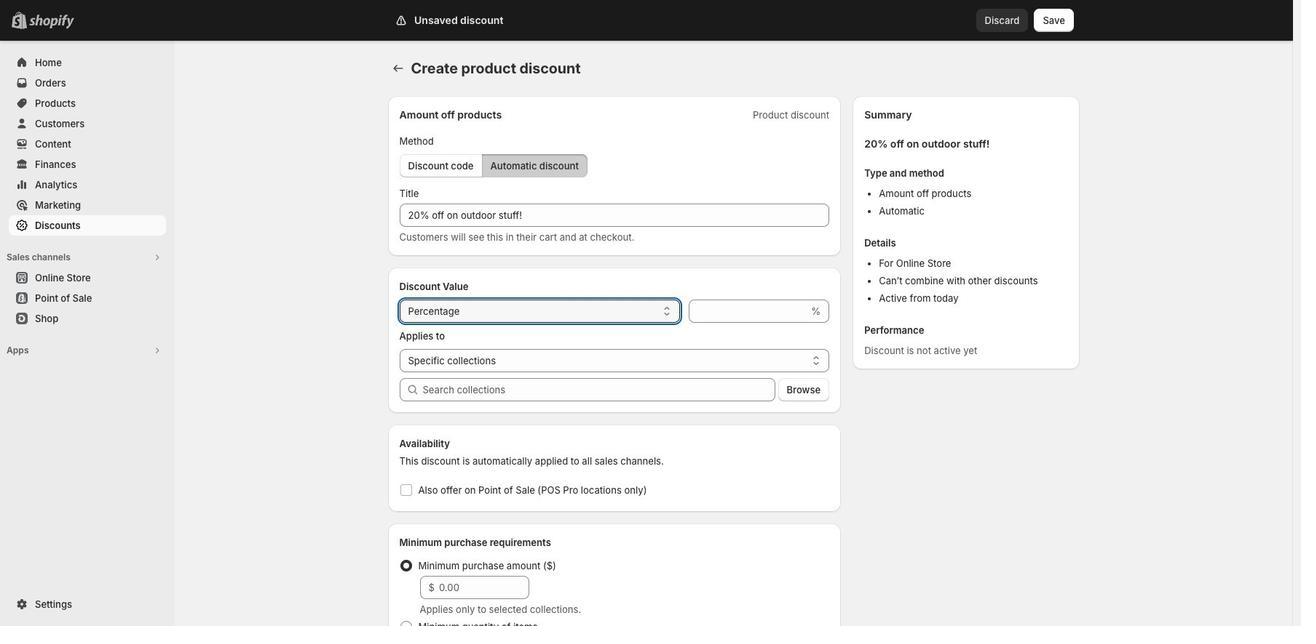 Task type: locate. For each thing, give the bounding box(es) containing it.
shopify image
[[29, 15, 74, 29]]

None text field
[[399, 204, 829, 227], [689, 300, 808, 323], [399, 204, 829, 227], [689, 300, 808, 323]]



Task type: vqa. For each thing, say whether or not it's contained in the screenshot.
1st The 10 from the bottom of the Update On hand quantities dialog
no



Task type: describe. For each thing, give the bounding box(es) containing it.
0.00 text field
[[439, 577, 529, 600]]

Search collections text field
[[423, 379, 775, 402]]



